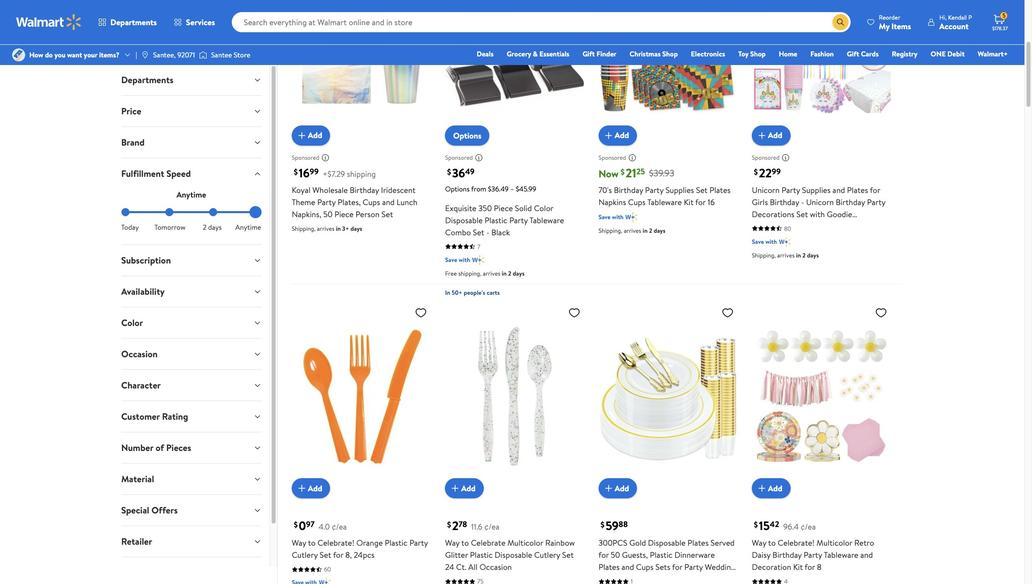 Task type: locate. For each thing, give the bounding box(es) containing it.
add button up 78
[[446, 479, 484, 499]]

and up goodie
[[833, 184, 846, 196]]

0 vertical spatial occasion
[[121, 348, 158, 361]]

2 right shipping,
[[509, 269, 512, 278]]

to inside $ 2 78 11.6 ¢/ea way to celebrate multicolor rainbow glitter plastic disposable cutlery set 24 ct. all occasion
[[462, 538, 469, 549]]

sponsored up the 36
[[446, 153, 473, 162]]

$ for way to celebrate multicolor rainbow glitter plastic disposable cutlery set 24 ct. all occasion
[[448, 520, 452, 531]]

birthday
[[350, 184, 379, 196], [614, 184, 644, 196], [771, 197, 800, 208], [837, 197, 866, 208], [773, 550, 802, 561]]

 image left how
[[12, 48, 25, 62]]

add to favorites list, way to celebrate multicolor rainbow glitter plastic disposable cutlery set 24 ct. all occasion image
[[569, 306, 581, 319]]

arrives left 3+
[[317, 224, 335, 233]]

0 vertical spatial tableware
[[648, 197, 682, 208]]

$ inside $ 59 88
[[601, 520, 605, 531]]

party up decorations
[[782, 184, 801, 196]]

add to cart image
[[603, 129, 615, 142], [757, 129, 769, 142], [757, 483, 769, 495]]

supplies up goodie
[[803, 184, 831, 196]]

1 vertical spatial occasion
[[480, 562, 512, 573]]

sponsored up now
[[599, 153, 627, 162]]

ad disclaimer and feedback image up 21 on the top right
[[629, 154, 637, 162]]

way inside $ 2 78 11.6 ¢/ea way to celebrate multicolor rainbow glitter plastic disposable cutlery set 24 ct. all occasion
[[446, 538, 460, 549]]

tableware inside exquisite 350 piece solid color disposable plastic party tableware combo set - black
[[530, 215, 565, 226]]

16 up 'koyal'
[[299, 164, 310, 181]]

availability
[[121, 285, 165, 298]]

theme down 'koyal'
[[292, 197, 316, 208]]

1 99 from the left
[[310, 166, 319, 177]]

sponsored for 36
[[446, 153, 473, 162]]

$ inside the $ 16 99 +$7.29 shipping koyal wholesale birthday iridescent theme party plates, cups and lunch napkins, 50 piece person set shipping, arrives in 3+ days
[[294, 166, 298, 177]]

gift for gift finder
[[583, 49, 595, 59]]

walmart plus image
[[780, 237, 792, 247], [473, 255, 485, 265]]

0
[[299, 518, 306, 535]]

2 multicolor from the left
[[817, 538, 853, 549]]

1 to from the left
[[308, 538, 316, 549]]

1 vertical spatial 50
[[611, 550, 621, 561]]

0 vertical spatial anytime
[[177, 189, 206, 200]]

ad disclaimer and feedback image down options link
[[475, 154, 483, 162]]

0 horizontal spatial supplies
[[666, 184, 695, 196]]

shipping,
[[292, 224, 316, 233], [599, 226, 623, 235], [753, 251, 776, 260]]

3 sponsored from the left
[[599, 153, 627, 162]]

options down the 36
[[446, 184, 470, 194]]

toy
[[739, 49, 749, 59]]

to inside $ 15 42 96.4 ¢/ea way to celebrate! multicolor retro daisy birthday party tableware and decoration kit for 8
[[769, 538, 776, 549]]

party right 'orange'
[[410, 538, 428, 549]]

exquisite 350 piece solid color disposable plastic party tableware combo set - black
[[446, 203, 565, 238]]

with
[[811, 209, 826, 220], [613, 213, 624, 221], [766, 237, 778, 246], [459, 256, 471, 264]]

debit
[[948, 49, 966, 59]]

1 horizontal spatial -
[[802, 197, 805, 208]]

to
[[308, 538, 316, 549], [462, 538, 469, 549], [769, 538, 776, 549]]

2 ¢/ea from the left
[[485, 522, 500, 533]]

save with down bags,unicorn
[[753, 237, 778, 246]]

1 horizontal spatial ¢/ea
[[485, 522, 500, 533]]

0 horizontal spatial multicolor
[[508, 538, 544, 549]]

shipping, inside the $ 16 99 +$7.29 shipping koyal wholesale birthday iridescent theme party plates, cups and lunch napkins, 50 piece person set shipping, arrives in 3+ days
[[292, 224, 316, 233]]

theme down cloth
[[782, 245, 806, 256]]

2 horizontal spatial tableware
[[825, 550, 859, 561]]

0 vertical spatial save
[[599, 213, 611, 221]]

tableware inside $ 15 42 96.4 ¢/ea way to celebrate! multicolor retro daisy birthday party tableware and decoration kit for 8
[[825, 550, 859, 561]]

 image right 92071
[[199, 50, 207, 60]]

ad disclaimer and feedback image
[[475, 154, 483, 162], [629, 154, 637, 162]]

celebrate!
[[318, 538, 355, 549], [778, 538, 815, 549]]

anytime down speed at the top of the page
[[177, 189, 206, 200]]

save
[[599, 213, 611, 221], [753, 237, 765, 246], [446, 256, 458, 264]]

2 celebrate! from the left
[[778, 538, 815, 549]]

with for the topmost walmart plus icon
[[766, 237, 778, 246]]

1 horizontal spatial theme
[[782, 245, 806, 256]]

birthday up decorations
[[771, 197, 800, 208]]

days inside the $ 16 99 +$7.29 shipping koyal wholesale birthday iridescent theme party plates, cups and lunch napkins, 50 piece person set shipping, arrives in 3+ days
[[351, 224, 363, 233]]

add to cart image for add button above 97
[[296, 483, 308, 495]]

disposable down celebrate
[[495, 550, 533, 561]]

0 horizontal spatial way
[[292, 538, 306, 549]]

with for walmart plus icon to the bottom
[[459, 256, 471, 264]]

supplies down $39.93 at right
[[666, 184, 695, 196]]

 image
[[141, 51, 149, 59]]

unicorn up girls
[[753, 184, 780, 196]]

2 right tomorrow
[[203, 222, 207, 233]]

add for add button above 42
[[769, 483, 783, 494]]

1 celebrate! from the left
[[318, 538, 355, 549]]

1 horizontal spatial tableware
[[648, 197, 682, 208]]

ring,unicorn
[[800, 221, 845, 232]]

party down wholesale
[[318, 197, 336, 208]]

5
[[1003, 11, 1007, 20]]

¢/ea inside the $ 0 97 4.0 ¢/ea way to celebrate! orange plastic party cutlery set for 8, 24pcs
[[332, 522, 347, 533]]

character tab
[[113, 370, 270, 401]]

1 horizontal spatial disposable
[[495, 550, 533, 561]]

daisy
[[753, 550, 771, 561]]

in 50+ people's carts
[[446, 288, 500, 297]]

xl
[[881, 221, 889, 232]]

disposable inside 300pcs gold disposable plates served for 50 guests, plastic dinnerware plates and cups sets for party wedding engagement baby shower holi
[[649, 538, 686, 549]]

birthday down 21 on the top right
[[614, 184, 644, 196]]

$ 16 99 +$7.29 shipping koyal wholesale birthday iridescent theme party plates, cups and lunch napkins, 50 piece person set shipping, arrives in 3+ days
[[292, 164, 418, 233]]

shop inside christmas shop link
[[663, 49, 678, 59]]

and inside the $ 16 99 +$7.29 shipping koyal wholesale birthday iridescent theme party plates, cups and lunch napkins, 50 piece person set shipping, arrives in 3+ days
[[382, 197, 395, 208]]

- left black
[[487, 227, 490, 238]]

¢/ea inside $ 15 42 96.4 ¢/ea way to celebrate! multicolor retro daisy birthday party tableware and decoration kit for 8
[[801, 522, 817, 533]]

and down iridescent
[[382, 197, 395, 208]]

ad disclaimer and feedback image for $39.93
[[629, 154, 637, 162]]

walmart image
[[16, 14, 82, 30]]

brand tab
[[113, 127, 270, 158]]

brand
[[121, 136, 145, 149]]

set inside the $ 0 97 4.0 ¢/ea way to celebrate! orange plastic party cutlery set for 8, 24pcs
[[320, 550, 332, 561]]

1 horizontal spatial piece
[[494, 203, 513, 214]]

1 ad disclaimer and feedback image from the left
[[322, 154, 330, 162]]

1 supplies from the left
[[666, 184, 695, 196]]

350
[[479, 203, 492, 214]]

santee,
[[153, 50, 176, 60]]

departments button
[[113, 65, 270, 95]]

$ inside $ 2 78 11.6 ¢/ea way to celebrate multicolor rainbow glitter plastic disposable cutlery set 24 ct. all occasion
[[448, 520, 452, 531]]

cups inside 300pcs gold disposable plates served for 50 guests, plastic dinnerware plates and cups sets for party wedding engagement baby shower holi
[[637, 562, 654, 573]]

0 vertical spatial 16
[[299, 164, 310, 181]]

celebrate! down 96.4
[[778, 538, 815, 549]]

0 vertical spatial disposable
[[446, 215, 483, 226]]

0 horizontal spatial ad disclaimer and feedback image
[[475, 154, 483, 162]]

1 horizontal spatial color
[[534, 203, 554, 214]]

theme inside the $ 16 99 +$7.29 shipping koyal wholesale birthday iridescent theme party plates, cups and lunch napkins, 50 piece person set shipping, arrives in 3+ days
[[292, 197, 316, 208]]

99 inside $ 22 99
[[772, 166, 781, 177]]

gift for gift cards
[[848, 49, 860, 59]]

2 inside how fast do you want your order? option group
[[203, 222, 207, 233]]

napkins
[[599, 197, 627, 208]]

kit inside now $ 21 25 $39.93 70's birthday party supplies set plates napkins cups tableware kit for 16
[[684, 197, 694, 208]]

2 way from the left
[[446, 538, 460, 549]]

color inside exquisite 350 piece solid color disposable plastic party tableware combo set - black
[[534, 203, 554, 214]]

customer rating
[[121, 411, 188, 423]]

1 horizontal spatial 16
[[708, 197, 715, 208]]

arrives inside the $ 16 99 +$7.29 shipping koyal wholesale birthday iridescent theme party plates, cups and lunch napkins, 50 piece person set shipping, arrives in 3+ days
[[317, 224, 335, 233]]

97
[[306, 519, 315, 530]]

4 sponsored from the left
[[753, 153, 780, 162]]

3 way from the left
[[753, 538, 767, 549]]

add to favorites list, way to celebrate! multicolor retro daisy birthday party tableware and decoration kit for 8 image
[[876, 306, 888, 319]]

departments up |
[[110, 17, 157, 28]]

–
[[511, 184, 515, 194]]

0 vertical spatial theme
[[292, 197, 316, 208]]

1 horizontal spatial gift
[[848, 49, 860, 59]]

unicorn up goodie
[[807, 197, 835, 208]]

2 ad disclaimer and feedback image from the left
[[782, 154, 790, 162]]

and inside 'unicorn party supplies and plates for girls birthday - unicorn birthday party decorations set with goodie bags,unicorn ring,unicorn bracelet, xl table cloth for creating amazing unicorn theme party'
[[833, 184, 846, 196]]

0 horizontal spatial celebrate!
[[318, 538, 355, 549]]

ad disclaimer and feedback image for +$7.29 shipping
[[322, 154, 330, 162]]

for
[[871, 184, 881, 196], [696, 197, 706, 208], [794, 233, 804, 244], [333, 550, 344, 561], [599, 550, 609, 561], [673, 562, 683, 573], [805, 562, 816, 573]]

price button
[[113, 96, 270, 127]]

¢/ea inside $ 2 78 11.6 ¢/ea way to celebrate multicolor rainbow glitter plastic disposable cutlery set 24 ct. all occasion
[[485, 522, 500, 533]]

plastic inside exquisite 350 piece solid color disposable plastic party tableware combo set - black
[[485, 215, 508, 226]]

$178.37
[[993, 25, 1009, 32]]

departments down |
[[121, 74, 174, 86]]

set inside exquisite 350 piece solid color disposable plastic party tableware combo set - black
[[473, 227, 485, 238]]

3 ¢/ea from the left
[[801, 522, 817, 533]]

8
[[818, 562, 822, 573]]

50
[[323, 209, 333, 220], [611, 550, 621, 561]]

1 cutlery from the left
[[292, 550, 318, 561]]

add to cart image up 15
[[757, 483, 769, 495]]

how
[[29, 50, 43, 60]]

with up the ring,unicorn
[[811, 209, 826, 220]]

celebrate! up 8,
[[318, 538, 355, 549]]

None range field
[[121, 211, 262, 213]]

¢/ea right 11.6
[[485, 522, 500, 533]]

iridescent
[[381, 184, 416, 196]]

1 horizontal spatial cutlery
[[535, 550, 561, 561]]

99 for 22
[[772, 166, 781, 177]]

1 horizontal spatial way
[[446, 538, 460, 549]]

1 shop from the left
[[663, 49, 678, 59]]

options up the 49
[[454, 130, 482, 141]]

kit inside $ 15 42 96.4 ¢/ea way to celebrate! multicolor retro daisy birthday party tableware and decoration kit for 8
[[794, 562, 804, 573]]

0 horizontal spatial walmart plus image
[[473, 255, 485, 265]]

home
[[779, 49, 798, 59]]

to down 97
[[308, 538, 316, 549]]

2 to from the left
[[462, 538, 469, 549]]

2 horizontal spatial shipping,
[[753, 251, 776, 260]]

 image
[[12, 48, 25, 62], [199, 50, 207, 60]]

0 horizontal spatial disposable
[[446, 215, 483, 226]]

walmart plus image down napkins
[[626, 212, 638, 222]]

shipping, arrives in 2 days down napkins
[[599, 226, 666, 235]]

1 vertical spatial -
[[487, 227, 490, 238]]

0 horizontal spatial to
[[308, 538, 316, 549]]

with down bags,unicorn
[[766, 237, 778, 246]]

color down availability
[[121, 317, 143, 329]]

cutlery down rainbow
[[535, 550, 561, 561]]

|
[[136, 50, 137, 60]]

add to cart image
[[296, 129, 308, 142], [296, 483, 308, 495], [450, 483, 462, 495], [603, 483, 615, 495]]

2 horizontal spatial ¢/ea
[[801, 522, 817, 533]]

fashion link
[[807, 48, 839, 60]]

0 horizontal spatial walmart plus image
[[319, 578, 331, 585]]

0 horizontal spatial save
[[446, 256, 458, 264]]

save with down napkins
[[599, 213, 624, 221]]

goodie
[[828, 209, 853, 220]]

supplies inside 'unicorn party supplies and plates for girls birthday - unicorn birthday party decorations set with goodie bags,unicorn ring,unicorn bracelet, xl table cloth for creating amazing unicorn theme party'
[[803, 184, 831, 196]]

0 vertical spatial 50
[[323, 209, 333, 220]]

sponsored up 'koyal'
[[292, 153, 320, 162]]

cups up the person
[[363, 197, 380, 208]]

1 horizontal spatial ad disclaimer and feedback image
[[629, 154, 637, 162]]

¢/ea right 4.0
[[332, 522, 347, 533]]

1 vertical spatial anytime
[[236, 222, 261, 233]]

departments tab
[[113, 65, 270, 95]]

ad disclaimer and feedback image
[[322, 154, 330, 162], [782, 154, 790, 162]]

shipping, arrives in 2 days down cloth
[[753, 251, 820, 260]]

1 horizontal spatial walmart plus image
[[626, 212, 638, 222]]

in right shipping,
[[502, 269, 507, 278]]

save with
[[599, 213, 624, 221], [753, 237, 778, 246], [446, 256, 471, 264]]

anytime inside how fast do you want your order? option group
[[236, 222, 261, 233]]

$ left 59
[[601, 520, 605, 531]]

2 horizontal spatial to
[[769, 538, 776, 549]]

1 horizontal spatial 99
[[772, 166, 781, 177]]

2 horizontal spatial disposable
[[649, 538, 686, 549]]

tab
[[113, 558, 270, 585]]

items
[[892, 20, 912, 32]]

creating
[[806, 233, 836, 244]]

with inside 'unicorn party supplies and plates for girls birthday - unicorn birthday party decorations set with goodie bags,unicorn ring,unicorn bracelet, xl table cloth for creating amazing unicorn theme party'
[[811, 209, 826, 220]]

$ left the 36
[[448, 166, 452, 177]]

piece inside the $ 16 99 +$7.29 shipping koyal wholesale birthday iridescent theme party plates, cups and lunch napkins, 50 piece person set shipping, arrives in 3+ days
[[335, 209, 354, 220]]

2 shop from the left
[[751, 49, 766, 59]]

pieces
[[166, 442, 191, 454]]

disposable
[[446, 215, 483, 226], [649, 538, 686, 549], [495, 550, 533, 561]]

to for 15
[[769, 538, 776, 549]]

- inside exquisite 350 piece solid color disposable plastic party tableware combo set - black
[[487, 227, 490, 238]]

with down napkins
[[613, 213, 624, 221]]

cups inside now $ 21 25 $39.93 70's birthday party supplies set plates napkins cups tableware kit for 16
[[629, 197, 646, 208]]

shipping, down table
[[753, 251, 776, 260]]

1 horizontal spatial ad disclaimer and feedback image
[[782, 154, 790, 162]]

1 horizontal spatial occasion
[[480, 562, 512, 573]]

1 horizontal spatial walmart plus image
[[780, 237, 792, 247]]

plastic inside 300pcs gold disposable plates served for 50 guests, plastic dinnerware plates and cups sets for party wedding engagement baby shower holi
[[650, 550, 673, 561]]

anytime down anytime option
[[236, 222, 261, 233]]

50 down the 300pcs
[[611, 550, 621, 561]]

0 horizontal spatial ad disclaimer and feedback image
[[322, 154, 330, 162]]

+$7.29
[[323, 168, 345, 179]]

subscription
[[121, 254, 171, 267]]

1 vertical spatial options
[[446, 184, 470, 194]]

- inside 'unicorn party supplies and plates for girls birthday - unicorn birthday party decorations set with goodie bags,unicorn ring,unicorn bracelet, xl table cloth for creating amazing unicorn theme party'
[[802, 197, 805, 208]]

0 horizontal spatial kit
[[684, 197, 694, 208]]

1 horizontal spatial 50
[[611, 550, 621, 561]]

to up glitter
[[462, 538, 469, 549]]

way to celebrate multicolor rainbow glitter plastic disposable cutlery set 24 ct. all occasion image
[[446, 302, 585, 491]]

cups up baby on the bottom of the page
[[637, 562, 654, 573]]

christmas
[[630, 49, 661, 59]]

wedding
[[705, 562, 736, 573]]

multicolor inside $ 15 42 96.4 ¢/ea way to celebrate! multicolor retro daisy birthday party tableware and decoration kit for 8
[[817, 538, 853, 549]]

1 vertical spatial walmart plus image
[[473, 255, 485, 265]]

4.0
[[319, 522, 330, 533]]

customer
[[121, 411, 160, 423]]

1 vertical spatial theme
[[782, 245, 806, 256]]

0 vertical spatial -
[[802, 197, 805, 208]]

2 cutlery from the left
[[535, 550, 561, 561]]

2 horizontal spatial save with
[[753, 237, 778, 246]]

2 sponsored from the left
[[446, 153, 473, 162]]

Tomorrow radio
[[165, 208, 173, 216]]

add for add button on top of +$7.29 on the top
[[308, 130, 323, 141]]

1 vertical spatial save with
[[753, 237, 778, 246]]

shop inside toy shop link
[[751, 49, 766, 59]]

1 vertical spatial tableware
[[530, 215, 565, 226]]

70's
[[599, 184, 612, 196]]

$ inside "$ 36 49"
[[448, 166, 452, 177]]

unicorn party supplies and plates for girls birthday - unicorn birthday party decorations set with goodie bags,unicorn ring,unicorn bracelet, xl table cloth for creating amazing unicorn theme party image
[[753, 0, 892, 138]]

save with up free
[[446, 256, 471, 264]]

add to cart image for 22
[[757, 129, 769, 142]]

multicolor up 8
[[817, 538, 853, 549]]

0 horizontal spatial shop
[[663, 49, 678, 59]]

1 vertical spatial walmart plus image
[[319, 578, 331, 585]]

0 horizontal spatial anytime
[[177, 189, 206, 200]]

300pcs gold disposable plates served for 50 guests, plastic dinnerware plates and cups sets for party wedding engagement baby shower holiday thanksgiving halloween christmas new year image
[[599, 302, 738, 491]]

your
[[84, 50, 98, 60]]

price
[[121, 105, 141, 118]]

0 horizontal spatial gift
[[583, 49, 595, 59]]

$ inside the $ 0 97 4.0 ¢/ea way to celebrate! orange plastic party cutlery set for 8, 24pcs
[[294, 520, 298, 531]]

arrives
[[317, 224, 335, 233], [624, 226, 642, 235], [778, 251, 795, 260], [483, 269, 501, 278]]

0 horizontal spatial color
[[121, 317, 143, 329]]

for inside now $ 21 25 $39.93 70's birthday party supplies set plates napkins cups tableware kit for 16
[[696, 197, 706, 208]]

0 horizontal spatial theme
[[292, 197, 316, 208]]

number
[[121, 442, 154, 454]]

plastic
[[485, 215, 508, 226], [385, 538, 408, 549], [470, 550, 493, 561], [650, 550, 673, 561]]

tableware for 15
[[825, 550, 859, 561]]

special offers button
[[113, 495, 270, 526]]

99 left +$7.29 on the top
[[310, 166, 319, 177]]

1 horizontal spatial multicolor
[[817, 538, 853, 549]]

add to favorites list, way to celebrate! orange plastic party cutlery set for 8, 24pcs image
[[415, 306, 427, 319]]

1 vertical spatial save
[[753, 237, 765, 246]]

1 sponsored from the left
[[292, 153, 320, 162]]

$ for koyal wholesale birthday iridescent theme party plates, cups and lunch napkins, 50 piece person set
[[294, 166, 298, 177]]

1 ad disclaimer and feedback image from the left
[[475, 154, 483, 162]]

0 horizontal spatial  image
[[12, 48, 25, 62]]

party
[[646, 184, 664, 196], [782, 184, 801, 196], [318, 197, 336, 208], [868, 197, 886, 208], [510, 215, 528, 226], [808, 245, 826, 256], [410, 538, 428, 549], [804, 550, 823, 561], [685, 562, 704, 573]]

cups inside the $ 16 99 +$7.29 shipping koyal wholesale birthday iridescent theme party plates, cups and lunch napkins, 50 piece person set shipping, arrives in 3+ days
[[363, 197, 380, 208]]

0 vertical spatial options
[[454, 130, 482, 141]]

¢/ea right 96.4
[[801, 522, 817, 533]]

1 horizontal spatial anytime
[[236, 222, 261, 233]]

unicorn down table
[[753, 245, 780, 256]]

reorder my items
[[880, 13, 912, 32]]

piece inside exquisite 350 piece solid color disposable plastic party tableware combo set - black
[[494, 203, 513, 214]]

birthday up goodie
[[837, 197, 866, 208]]

santee, 92071
[[153, 50, 195, 60]]

electronics
[[692, 49, 726, 59]]

sponsored up 22
[[753, 153, 780, 162]]

2 vertical spatial disposable
[[495, 550, 533, 561]]

disposable inside exquisite 350 piece solid color disposable plastic party tableware combo set - black
[[446, 215, 483, 226]]

party down $39.93 at right
[[646, 184, 664, 196]]

way for 15
[[753, 538, 767, 549]]

options from $36.49 – $45.99
[[446, 184, 537, 194]]

guests,
[[623, 550, 648, 561]]

1 ¢/ea from the left
[[332, 522, 347, 533]]

save down napkins
[[599, 213, 611, 221]]

celebrate! inside the $ 0 97 4.0 ¢/ea way to celebrate! orange plastic party cutlery set for 8, 24pcs
[[318, 538, 355, 549]]

engagement
[[599, 574, 643, 585]]

occasion button
[[113, 339, 270, 370]]

add to cart image for add button above 78
[[450, 483, 462, 495]]

0 horizontal spatial cutlery
[[292, 550, 318, 561]]

walmart plus image
[[626, 212, 638, 222], [319, 578, 331, 585]]

my
[[880, 20, 890, 32]]

1 vertical spatial 16
[[708, 197, 715, 208]]

occasion inside $ 2 78 11.6 ¢/ea way to celebrate multicolor rainbow glitter plastic disposable cutlery set 24 ct. all occasion
[[480, 562, 512, 573]]

0 vertical spatial color
[[534, 203, 554, 214]]

1 vertical spatial unicorn
[[807, 197, 835, 208]]

0 horizontal spatial occasion
[[121, 348, 158, 361]]

$ left 0
[[294, 520, 298, 531]]

50 right napkins,
[[323, 209, 333, 220]]

to inside the $ 0 97 4.0 ¢/ea way to celebrate! orange plastic party cutlery set for 8, 24pcs
[[308, 538, 316, 549]]

$ up 'koyal'
[[294, 166, 298, 177]]

and up engagement
[[622, 562, 635, 573]]

0 vertical spatial save with
[[599, 213, 624, 221]]

number of pieces
[[121, 442, 191, 454]]

save down bags,unicorn
[[753, 237, 765, 246]]

1 horizontal spatial shipping, arrives in 2 days
[[753, 251, 820, 260]]

occasion up the character
[[121, 348, 158, 361]]

0 vertical spatial walmart plus image
[[780, 237, 792, 247]]

2 ad disclaimer and feedback image from the left
[[629, 154, 637, 162]]

1 gift from the left
[[583, 49, 595, 59]]

0 horizontal spatial shipping,
[[292, 224, 316, 233]]

party inside the $ 16 99 +$7.29 shipping koyal wholesale birthday iridescent theme party plates, cups and lunch napkins, 50 piece person set shipping, arrives in 3+ days
[[318, 197, 336, 208]]

1 way from the left
[[292, 538, 306, 549]]

plates inside now $ 21 25 $39.93 70's birthday party supplies set plates napkins cups tableware kit for 16
[[710, 184, 731, 196]]

add
[[308, 130, 323, 141], [615, 130, 630, 141], [769, 130, 783, 141], [308, 483, 323, 494], [462, 483, 476, 494], [615, 483, 630, 494], [769, 483, 783, 494]]

3+
[[343, 224, 349, 233]]

and inside 300pcs gold disposable plates served for 50 guests, plastic dinnerware plates and cups sets for party wedding engagement baby shower holi
[[622, 562, 635, 573]]

tableware inside now $ 21 25 $39.93 70's birthday party supplies set plates napkins cups tableware kit for 16
[[648, 197, 682, 208]]

shop for toy shop
[[751, 49, 766, 59]]

supplies inside now $ 21 25 $39.93 70's birthday party supplies set plates napkins cups tableware kit for 16
[[666, 184, 695, 196]]

0 vertical spatial departments
[[110, 17, 157, 28]]

1 horizontal spatial supplies
[[803, 184, 831, 196]]

way for 2
[[446, 538, 460, 549]]

¢/ea
[[332, 522, 347, 533], [485, 522, 500, 533], [801, 522, 817, 533]]

0 horizontal spatial 16
[[299, 164, 310, 181]]

anytime
[[177, 189, 206, 200], [236, 222, 261, 233]]

theme inside 'unicorn party supplies and plates for girls birthday - unicorn birthday party decorations set with goodie bags,unicorn ring,unicorn bracelet, xl table cloth for creating amazing unicorn theme party'
[[782, 245, 806, 256]]

2 supplies from the left
[[803, 184, 831, 196]]

1 horizontal spatial  image
[[199, 50, 207, 60]]

1 horizontal spatial shop
[[751, 49, 766, 59]]

3 to from the left
[[769, 538, 776, 549]]

occasion tab
[[113, 339, 270, 370]]

color right solid
[[534, 203, 554, 214]]

party down solid
[[510, 215, 528, 226]]

options for options
[[454, 130, 482, 141]]

party up xl
[[868, 197, 886, 208]]

0 horizontal spatial 99
[[310, 166, 319, 177]]

way inside $ 15 42 96.4 ¢/ea way to celebrate! multicolor retro daisy birthday party tableware and decoration kit for 8
[[753, 538, 767, 549]]

0 horizontal spatial ¢/ea
[[332, 522, 347, 533]]

$ inside $ 15 42 96.4 ¢/ea way to celebrate! multicolor retro daisy birthday party tableware and decoration kit for 8
[[755, 520, 759, 531]]

Today radio
[[121, 208, 129, 216]]

1 horizontal spatial kit
[[794, 562, 804, 573]]

set inside $ 2 78 11.6 ¢/ea way to celebrate multicolor rainbow glitter plastic disposable cutlery set 24 ct. all occasion
[[563, 550, 574, 561]]

0 horizontal spatial save with
[[446, 256, 471, 264]]

$ left 21 on the top right
[[621, 166, 625, 177]]

99 for 16
[[310, 166, 319, 177]]

departments inside dropdown button
[[121, 74, 174, 86]]

add to cart image for add button on top of 88
[[603, 483, 615, 495]]

22
[[760, 164, 772, 181]]

for inside $ 15 42 96.4 ¢/ea way to celebrate! multicolor retro daisy birthday party tableware and decoration kit for 8
[[805, 562, 816, 573]]

add to favorites list, 300pcs gold disposable plates served for 50 guests, plastic dinnerware plates and cups sets for party wedding engagement baby shower holiday thanksgiving halloween christmas new year image
[[722, 306, 734, 319]]

2 gift from the left
[[848, 49, 860, 59]]

0 horizontal spatial -
[[487, 227, 490, 238]]

0 vertical spatial shipping, arrives in 2 days
[[599, 226, 666, 235]]

plastic up black
[[485, 215, 508, 226]]

save with for walmart plus icon to the bottom
[[446, 256, 471, 264]]

hi, kendall p account
[[940, 13, 973, 32]]

multicolor for 2
[[508, 538, 544, 549]]

2 99 from the left
[[772, 166, 781, 177]]

gift cards
[[848, 49, 879, 59]]

walmart plus image down 60
[[319, 578, 331, 585]]

save up free
[[446, 256, 458, 264]]

way up daisy
[[753, 538, 767, 549]]

unicorn
[[753, 184, 780, 196], [807, 197, 835, 208], [753, 245, 780, 256]]

2 vertical spatial save with
[[446, 256, 471, 264]]

disposable down 'exquisite'
[[446, 215, 483, 226]]

2 horizontal spatial save
[[753, 237, 765, 246]]

add to cart image up now
[[603, 129, 615, 142]]

99 inside the $ 16 99 +$7.29 shipping koyal wholesale birthday iridescent theme party plates, cups and lunch napkins, 50 piece person set shipping, arrives in 3+ days
[[310, 166, 319, 177]]

ct.
[[456, 562, 467, 573]]

$ inside $ 22 99
[[755, 166, 759, 177]]

cutlery down 0
[[292, 550, 318, 561]]

shop
[[663, 49, 678, 59], [751, 49, 766, 59]]

multicolor for 15
[[817, 538, 853, 549]]

78
[[459, 519, 468, 530]]

party inside $ 15 42 96.4 ¢/ea way to celebrate! multicolor retro daisy birthday party tableware and decoration kit for 8
[[804, 550, 823, 561]]

1 vertical spatial kit
[[794, 562, 804, 573]]

$ for 59
[[601, 520, 605, 531]]

sets
[[656, 562, 671, 573]]

sponsored for +$7.29 shipping
[[292, 153, 320, 162]]

save for walmart plus icon to the bottom
[[446, 256, 458, 264]]

add button up +$7.29 on the top
[[292, 125, 331, 146]]

2 vertical spatial save
[[446, 256, 458, 264]]

2 horizontal spatial way
[[753, 538, 767, 549]]

1 horizontal spatial celebrate!
[[778, 538, 815, 549]]

Search search field
[[232, 12, 851, 32]]

price tab
[[113, 96, 270, 127]]

$ left 22
[[755, 166, 759, 177]]

birthday inside now $ 21 25 $39.93 70's birthday party supplies set plates napkins cups tableware kit for 16
[[614, 184, 644, 196]]

multicolor inside $ 2 78 11.6 ¢/ea way to celebrate multicolor rainbow glitter plastic disposable cutlery set 24 ct. all occasion
[[508, 538, 544, 549]]

way inside the $ 0 97 4.0 ¢/ea way to celebrate! orange plastic party cutlery set for 8, 24pcs
[[292, 538, 306, 549]]

gift left "finder"
[[583, 49, 595, 59]]

add for add button above 78
[[462, 483, 476, 494]]

$ left 78
[[448, 520, 452, 531]]

None radio
[[210, 208, 218, 216]]

gift finder
[[583, 49, 617, 59]]

$ for 36
[[448, 166, 452, 177]]

$ for 22
[[755, 166, 759, 177]]

occasion right all
[[480, 562, 512, 573]]

color
[[534, 203, 554, 214], [121, 317, 143, 329]]

1 multicolor from the left
[[508, 538, 544, 549]]

celebrate! inside $ 15 42 96.4 ¢/ea way to celebrate! multicolor retro daisy birthday party tableware and decoration kit for 8
[[778, 538, 815, 549]]

way down 0
[[292, 538, 306, 549]]

way
[[292, 538, 306, 549], [446, 538, 460, 549], [753, 538, 767, 549]]

1 vertical spatial departments
[[121, 74, 174, 86]]



Task type: describe. For each thing, give the bounding box(es) containing it.
way to celebrate! multicolor retro daisy birthday party tableware and decoration kit for 8 image
[[753, 302, 892, 491]]

way for 0
[[292, 538, 306, 549]]

combo
[[446, 227, 471, 238]]

girls
[[753, 197, 769, 208]]

celebrate! for 15
[[778, 538, 815, 549]]

one
[[931, 49, 947, 59]]

in inside the $ 16 99 +$7.29 shipping koyal wholesale birthday iridescent theme party plates, cups and lunch napkins, 50 piece person set shipping, arrives in 3+ days
[[336, 224, 341, 233]]

2 vertical spatial unicorn
[[753, 245, 780, 256]]

celebrate! for 0
[[318, 538, 355, 549]]

retailer
[[121, 536, 152, 548]]

add for add button over now
[[615, 130, 630, 141]]

now
[[599, 167, 619, 180]]

5 $178.37
[[993, 11, 1009, 32]]

color tab
[[113, 308, 270, 338]]

availability tab
[[113, 276, 270, 307]]

15
[[760, 518, 770, 535]]

add for add button above 97
[[308, 483, 323, 494]]

departments inside popup button
[[110, 17, 157, 28]]

number of pieces button
[[113, 433, 270, 464]]

Anytime radio
[[254, 208, 262, 216]]

0 horizontal spatial shipping, arrives in 2 days
[[599, 226, 666, 235]]

fashion
[[811, 49, 835, 59]]

cups for disposable
[[637, 562, 654, 573]]

deals
[[477, 49, 494, 59]]

options for options from $36.49 – $45.99
[[446, 184, 470, 194]]

plates,
[[338, 197, 361, 208]]

birthday inside $ 15 42 96.4 ¢/ea way to celebrate! multicolor retro daisy birthday party tableware and decoration kit for 8
[[773, 550, 802, 561]]

carts
[[487, 288, 500, 297]]

arrives up carts
[[483, 269, 501, 278]]

¢/ea for 2
[[485, 522, 500, 533]]

$ for way to celebrate! multicolor retro daisy birthday party tableware and decoration kit for 8
[[755, 520, 759, 531]]

santee store
[[211, 50, 251, 60]]

2 down creating
[[803, 251, 806, 260]]

shop for christmas shop
[[663, 49, 678, 59]]

number of pieces tab
[[113, 433, 270, 464]]

cutlery inside $ 2 78 11.6 ¢/ea way to celebrate multicolor rainbow glitter plastic disposable cutlery set 24 ct. all occasion
[[535, 550, 561, 561]]

cups for 21
[[629, 197, 646, 208]]

add button up $ 22 99
[[753, 125, 791, 146]]

$ 59 88
[[601, 518, 628, 535]]

how do you want your items?
[[29, 50, 120, 60]]

served
[[711, 538, 735, 549]]

Walmart Site-Wide search field
[[232, 12, 851, 32]]

cups for 99
[[363, 197, 380, 208]]

today
[[121, 222, 139, 233]]

home link
[[775, 48, 803, 60]]

reorder
[[880, 13, 901, 21]]

16 inside now $ 21 25 $39.93 70's birthday party supplies set plates napkins cups tableware kit for 16
[[708, 197, 715, 208]]

49
[[466, 166, 475, 177]]

arrives down cloth
[[778, 251, 795, 260]]

1 horizontal spatial save with
[[599, 213, 624, 221]]

$ 22 99
[[755, 164, 781, 181]]

exquisite 350 piece solid color disposable plastic party tableware combo set - black image
[[446, 0, 585, 138]]

50 inside 300pcs gold disposable plates served for 50 guests, plastic dinnerware plates and cups sets for party wedding engagement baby shower holi
[[611, 550, 621, 561]]

party inside 300pcs gold disposable plates served for 50 guests, plastic dinnerware plates and cups sets for party wedding engagement baby shower holi
[[685, 562, 704, 573]]

add button up 88
[[599, 479, 638, 499]]

departments button
[[90, 10, 165, 34]]

table
[[753, 233, 771, 244]]

50 inside the $ 16 99 +$7.29 shipping koyal wholesale birthday iridescent theme party plates, cups and lunch napkins, 50 piece person set shipping, arrives in 3+ days
[[323, 209, 333, 220]]

color inside dropdown button
[[121, 317, 143, 329]]

ad disclaimer and feedback image for 22
[[782, 154, 790, 162]]

shower
[[664, 574, 690, 585]]

walmart+ link
[[974, 48, 1013, 60]]

 image for santee store
[[199, 50, 207, 60]]

baby
[[645, 574, 662, 585]]

material tab
[[113, 464, 270, 495]]

$ 36 49
[[448, 164, 475, 181]]

for inside the $ 0 97 4.0 ¢/ea way to celebrate! orange plastic party cutlery set for 8, 24pcs
[[333, 550, 344, 561]]

tomorrow
[[155, 222, 186, 233]]

fulfillment speed tab
[[113, 158, 270, 189]]

and inside $ 15 42 96.4 ¢/ea way to celebrate! multicolor retro daisy birthday party tableware and decoration kit for 8
[[861, 550, 874, 561]]

add for add button above $ 22 99
[[769, 130, 783, 141]]

in down the ring,unicorn
[[797, 251, 802, 260]]

birthday inside the $ 16 99 +$7.29 shipping koyal wholesale birthday iridescent theme party plates, cups and lunch napkins, 50 piece person set shipping, arrives in 3+ days
[[350, 184, 379, 196]]

now $ 21 25 $39.93 70's birthday party supplies set plates napkins cups tableware kit for 16
[[599, 164, 731, 208]]

offers
[[152, 504, 178, 517]]

set inside 'unicorn party supplies and plates for girls birthday - unicorn birthday party decorations set with goodie bags,unicorn ring,unicorn bracelet, xl table cloth for creating amazing unicorn theme party'
[[797, 209, 809, 220]]

hi,
[[940, 13, 947, 21]]

plastic inside $ 2 78 11.6 ¢/ea way to celebrate multicolor rainbow glitter plastic disposable cutlery set 24 ct. all occasion
[[470, 550, 493, 561]]

300pcs
[[599, 538, 628, 549]]

occasion inside dropdown button
[[121, 348, 158, 361]]

kendall
[[949, 13, 968, 21]]

walmart+
[[979, 49, 1009, 59]]

glitter
[[446, 550, 468, 561]]

add button up 97
[[292, 479, 331, 499]]

rating
[[162, 411, 188, 423]]

sponsored for $39.93
[[599, 153, 627, 162]]

add button up now
[[599, 125, 638, 146]]

koyal wholesale birthday iridescent theme party plates, cups and lunch napkins, 50 piece person set image
[[292, 0, 431, 138]]

fulfillment speed button
[[113, 158, 270, 189]]

 image for how do you want your items?
[[12, 48, 25, 62]]

material button
[[113, 464, 270, 495]]

amazing
[[838, 233, 868, 244]]

2 down now $ 21 25 $39.93 70's birthday party supplies set plates napkins cups tableware kit for 16
[[650, 226, 653, 235]]

cutlery inside the $ 0 97 4.0 ¢/ea way to celebrate! orange plastic party cutlery set for 8, 24pcs
[[292, 550, 318, 561]]

save with for the topmost walmart plus icon
[[753, 237, 778, 246]]

all
[[469, 562, 478, 573]]

special
[[121, 504, 149, 517]]

search icon image
[[837, 18, 845, 26]]

in down now $ 21 25 $39.93 70's birthday party supplies set plates napkins cups tableware kit for 16
[[643, 226, 648, 235]]

0 vertical spatial walmart plus image
[[626, 212, 638, 222]]

disposable inside $ 2 78 11.6 ¢/ea way to celebrate multicolor rainbow glitter plastic disposable cutlery set 24 ct. all occasion
[[495, 550, 533, 561]]

21
[[626, 164, 637, 181]]

person
[[356, 209, 380, 220]]

subscription tab
[[113, 245, 270, 276]]

16 inside the $ 16 99 +$7.29 shipping koyal wholesale birthday iridescent theme party plates, cups and lunch napkins, 50 piece person set shipping, arrives in 3+ days
[[299, 164, 310, 181]]

brand button
[[113, 127, 270, 158]]

70's birthday party supplies set plates napkins cups tableware kit for 16 image
[[599, 0, 738, 138]]

set inside now $ 21 25 $39.93 70's birthday party supplies set plates napkins cups tableware kit for 16
[[697, 184, 708, 196]]

cards
[[862, 49, 879, 59]]

want
[[67, 50, 82, 60]]

availability button
[[113, 276, 270, 307]]

1 horizontal spatial shipping,
[[599, 226, 623, 235]]

character button
[[113, 370, 270, 401]]

plastic inside the $ 0 97 4.0 ¢/ea way to celebrate! orange plastic party cutlery set for 8, 24pcs
[[385, 538, 408, 549]]

set inside the $ 16 99 +$7.29 shipping koyal wholesale birthday iridescent theme party plates, cups and lunch napkins, 50 piece person set shipping, arrives in 3+ days
[[382, 209, 393, 220]]

ad disclaimer and feedback image for 36
[[475, 154, 483, 162]]

account
[[940, 20, 970, 32]]

party inside now $ 21 25 $39.93 70's birthday party supplies set plates napkins cups tableware kit for 16
[[646, 184, 664, 196]]

$ inside now $ 21 25 $39.93 70's birthday party supplies set plates napkins cups tableware kit for 16
[[621, 166, 625, 177]]

save for the topmost walmart plus icon
[[753, 237, 765, 246]]

days inside how fast do you want your order? option group
[[208, 222, 222, 233]]

unicorn party supplies and plates for girls birthday - unicorn birthday party decorations set with goodie bags,unicorn ring,unicorn bracelet, xl table cloth for creating amazing unicorn theme party
[[753, 184, 889, 256]]

services
[[186, 17, 215, 28]]

gift finder link
[[578, 48, 622, 60]]

add to cart image for add button on top of +$7.29 on the top
[[296, 129, 308, 142]]

free shipping, arrives in 2 days
[[446, 269, 525, 278]]

party inside the $ 0 97 4.0 ¢/ea way to celebrate! orange plastic party cutlery set for 8, 24pcs
[[410, 538, 428, 549]]

grocery
[[507, 49, 532, 59]]

bags,unicorn
[[753, 221, 798, 232]]

96.4
[[784, 522, 799, 533]]

$ 15 42 96.4 ¢/ea way to celebrate! multicolor retro daisy birthday party tableware and decoration kit for 8
[[753, 518, 875, 573]]

sponsored for 22
[[753, 153, 780, 162]]

add to cart image for $39.93
[[603, 129, 615, 142]]

0 vertical spatial unicorn
[[753, 184, 780, 196]]

special offers tab
[[113, 495, 270, 526]]

92071
[[178, 50, 195, 60]]

80
[[785, 224, 792, 233]]

how fast do you want your order? option group
[[121, 208, 262, 233]]

christmas shop
[[630, 49, 678, 59]]

customer rating tab
[[113, 401, 270, 432]]

retailer tab
[[113, 527, 270, 557]]

retailer button
[[113, 527, 270, 557]]

options link
[[446, 125, 490, 146]]

plates inside 'unicorn party supplies and plates for girls birthday - unicorn birthday party decorations set with goodie bags,unicorn ring,unicorn bracelet, xl table cloth for creating amazing unicorn theme party'
[[848, 184, 869, 196]]

rainbow
[[546, 538, 575, 549]]

arrives down napkins
[[624, 226, 642, 235]]

subscription button
[[113, 245, 270, 276]]

wholesale
[[313, 184, 348, 196]]

fulfillment
[[121, 167, 164, 180]]

party inside exquisite 350 piece solid color disposable plastic party tableware combo set - black
[[510, 215, 528, 226]]

store
[[234, 50, 251, 60]]

color button
[[113, 308, 270, 338]]

to for 0
[[308, 538, 316, 549]]

add for add button on top of 88
[[615, 483, 630, 494]]

tableware for $
[[648, 197, 682, 208]]

2 inside $ 2 78 11.6 ¢/ea way to celebrate multicolor rainbow glitter plastic disposable cutlery set 24 ct. all occasion
[[453, 518, 459, 535]]

do
[[45, 50, 53, 60]]

one debit link
[[927, 48, 970, 60]]

1 vertical spatial shipping, arrives in 2 days
[[753, 251, 820, 260]]

24pcs
[[354, 550, 375, 561]]

with for the top walmart plus image
[[613, 213, 624, 221]]

¢/ea for 0
[[332, 522, 347, 533]]

to for 2
[[462, 538, 469, 549]]

special offers
[[121, 504, 178, 517]]

way to celebrate! orange plastic party cutlery set for 8, 24pcs image
[[292, 302, 431, 491]]

toy shop
[[739, 49, 766, 59]]

add button up 42
[[753, 479, 791, 499]]

¢/ea for 15
[[801, 522, 817, 533]]

11.6
[[472, 522, 483, 533]]

deals link
[[473, 48, 499, 60]]

from
[[472, 184, 487, 194]]

of
[[156, 442, 164, 454]]

party down creating
[[808, 245, 826, 256]]

orange
[[357, 538, 383, 549]]

essentials
[[540, 49, 570, 59]]

napkins,
[[292, 209, 322, 220]]



Task type: vqa. For each thing, say whether or not it's contained in the screenshot.
dinnerware
yes



